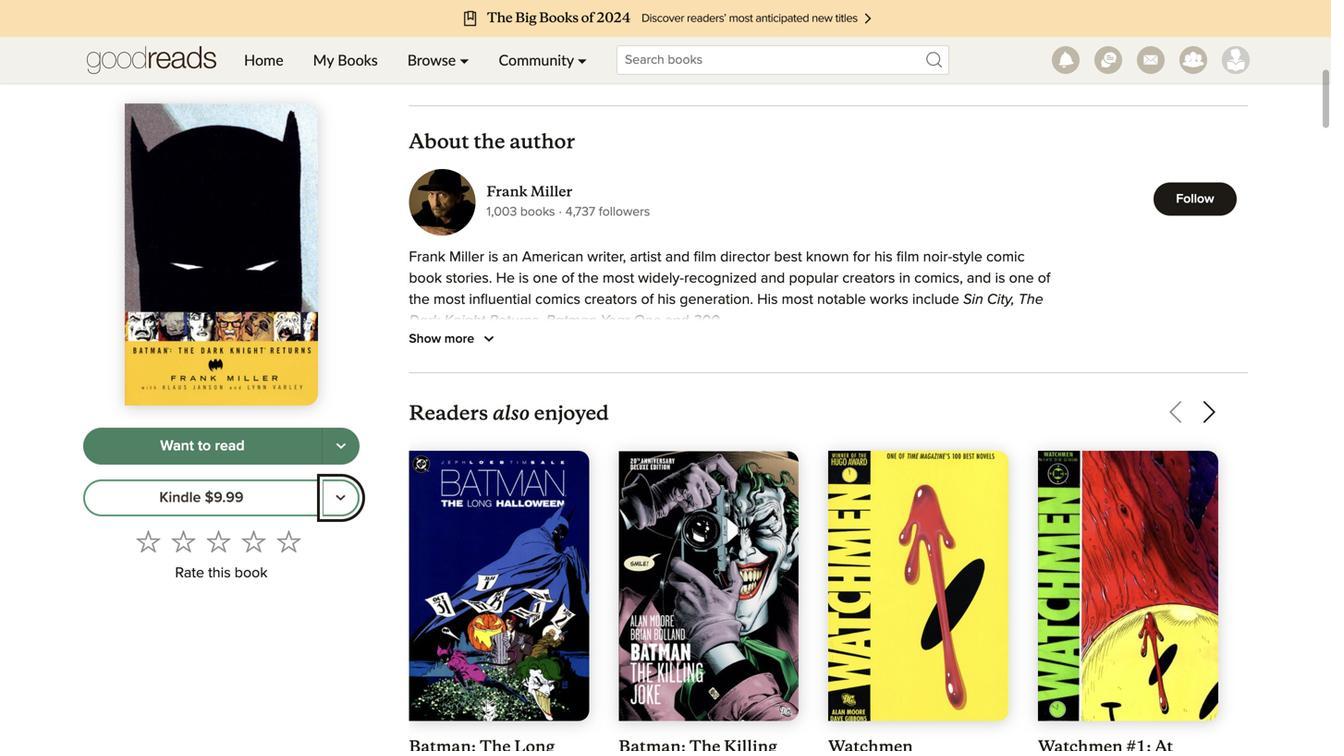 Task type: locate. For each thing, give the bounding box(es) containing it.
2 people from the left
[[954, 55, 994, 68]]

comic
[[987, 250, 1025, 265]]

.
[[720, 314, 723, 329]]

want to read
[[160, 439, 245, 454]]

3 book cover image from the left
[[1039, 451, 1219, 732]]

book up dark
[[409, 272, 442, 286]]

0 horizontal spatial ▾
[[460, 51, 469, 69]]

read inside button
[[215, 439, 245, 454]]

2 ▾ from the left
[[578, 51, 587, 69]]

1 horizontal spatial people
[[954, 55, 994, 68]]

creators down for
[[843, 272, 896, 286]]

creators up year
[[585, 293, 638, 308]]

one
[[533, 272, 558, 286], [1010, 272, 1035, 286]]

creators
[[843, 272, 896, 286], [585, 293, 638, 308]]

0 horizontal spatial the
[[409, 293, 430, 308]]

book right this
[[235, 566, 268, 581]]

0 horizontal spatial book
[[235, 566, 268, 581]]

readers
[[409, 401, 489, 426]]

my books link
[[298, 37, 393, 83]]

0 horizontal spatial read
[[215, 439, 245, 454]]

0 horizontal spatial film
[[694, 250, 717, 265]]

▾ for community ▾
[[578, 51, 587, 69]]

and
[[666, 250, 690, 265], [761, 272, 786, 286], [967, 272, 992, 286], [665, 314, 690, 329]]

Search by book title or ISBN text field
[[617, 45, 950, 75]]

0 vertical spatial read
[[1043, 55, 1069, 68]]

people
[[534, 55, 573, 68], [954, 55, 994, 68]]

1 horizontal spatial one
[[1010, 272, 1035, 286]]

1 horizontal spatial film
[[897, 250, 920, 265]]

miller up stories. on the left top of page
[[450, 250, 485, 265]]

currently
[[598, 55, 648, 68]]

▾ left currently
[[578, 51, 587, 69]]

is
[[489, 250, 499, 265], [519, 272, 529, 286], [996, 272, 1006, 286]]

his
[[875, 250, 893, 265], [658, 293, 676, 308]]

an
[[503, 250, 519, 265]]

my books
[[313, 51, 378, 69]]

returns,
[[490, 314, 542, 329]]

book cover image
[[409, 451, 589, 733], [829, 451, 1009, 723], [1039, 451, 1219, 732], [619, 452, 799, 722]]

1,580
[[500, 55, 530, 68]]

follow button
[[1154, 183, 1238, 216]]

and 300 .
[[662, 314, 723, 329]]

browse
[[408, 51, 456, 69]]

popular
[[789, 272, 839, 286]]

of
[[562, 272, 574, 286], [1038, 272, 1051, 286], [641, 293, 654, 308]]

noir-
[[924, 250, 953, 265]]

his right for
[[875, 250, 893, 265]]

0 horizontal spatial people
[[534, 55, 573, 68]]

home
[[244, 51, 284, 69]]

0 horizontal spatial to
[[198, 439, 211, 454]]

1 book cover image from the left
[[409, 451, 589, 733]]

film up recognized
[[694, 250, 717, 265]]

film up in
[[897, 250, 920, 265]]

▾
[[460, 51, 469, 69], [578, 51, 587, 69]]

the
[[1019, 293, 1044, 308]]

1 horizontal spatial frank
[[487, 183, 528, 201]]

0 horizontal spatial frank
[[409, 250, 446, 265]]

books
[[338, 51, 378, 69]]

of up comics at the top of the page
[[562, 272, 574, 286]]

miller inside frank miller is an american writer, artist and film director best known for his film noir-style comic book stories. he is one of the most widely-recognized and popular creators in comics, and is one of the most influential comics creators of his generation. his most notable works include
[[450, 250, 485, 265]]

he
[[496, 272, 515, 286]]

1 horizontal spatial miller
[[531, 183, 573, 201]]

kindle $9.99
[[159, 491, 244, 506]]

2 horizontal spatial of
[[1038, 272, 1051, 286]]

1 one from the left
[[533, 272, 558, 286]]

2 horizontal spatial the
[[578, 272, 599, 286]]

0 vertical spatial creators
[[843, 272, 896, 286]]

0 horizontal spatial creators
[[585, 293, 638, 308]]

2 one from the left
[[1010, 272, 1035, 286]]

1 vertical spatial read
[[215, 439, 245, 454]]

film
[[694, 250, 717, 265], [897, 250, 920, 265]]

the down writer,
[[578, 272, 599, 286]]

$9.99
[[205, 491, 244, 506]]

1 people from the left
[[534, 55, 573, 68]]

the
[[474, 129, 505, 154], [578, 272, 599, 286], [409, 293, 430, 308]]

and up his
[[761, 272, 786, 286]]

read right want
[[1043, 55, 1069, 68]]

0 vertical spatial book
[[409, 272, 442, 286]]

profile image for frank miller. image
[[409, 169, 476, 236]]

frank up 1,003
[[487, 183, 528, 201]]

1 ▾ from the left
[[460, 51, 469, 69]]

None search field
[[602, 45, 965, 75]]

1 horizontal spatial is
[[519, 272, 529, 286]]

of up one
[[641, 293, 654, 308]]

0 horizontal spatial is
[[489, 250, 499, 265]]

1 film from the left
[[694, 250, 717, 265]]

rate 5 out of 5 image
[[277, 530, 301, 554]]

sin
[[964, 293, 984, 308]]

in
[[900, 272, 911, 286]]

0 vertical spatial miller
[[531, 183, 573, 201]]

want
[[160, 439, 194, 454]]

to
[[1028, 55, 1039, 68], [198, 439, 211, 454]]

frank for frank miller
[[487, 183, 528, 201]]

miller up books
[[531, 183, 573, 201]]

▾ for browse ▾
[[460, 51, 469, 69]]

0 vertical spatial frank
[[487, 183, 528, 201]]

rate 4 out of 5 image
[[242, 530, 266, 554]]

1 vertical spatial frank
[[409, 250, 446, 265]]

people left "are"
[[534, 55, 573, 68]]

1 horizontal spatial book
[[409, 272, 442, 286]]

people for 76.9k
[[954, 55, 994, 68]]

people for 1,580
[[534, 55, 573, 68]]

1 horizontal spatial to
[[1028, 55, 1039, 68]]

the right about
[[474, 129, 505, 154]]

0 horizontal spatial one
[[533, 272, 558, 286]]

0 vertical spatial the
[[474, 129, 505, 154]]

frank down profile image for frank miller.
[[409, 250, 446, 265]]

1 vertical spatial miller
[[450, 250, 485, 265]]

one up the at the top of the page
[[1010, 272, 1035, 286]]

most down popular on the top right
[[782, 293, 814, 308]]

0 vertical spatial his
[[875, 250, 893, 265]]

show more
[[409, 333, 475, 346]]

people left want
[[954, 55, 994, 68]]

the up dark
[[409, 293, 430, 308]]

4 book cover image from the left
[[619, 452, 799, 722]]

one down american
[[533, 272, 558, 286]]

his down widely-
[[658, 293, 676, 308]]

most up the knight on the left of the page
[[434, 293, 465, 308]]

frank inside frank miller is an american writer, artist and film director best known for his film noir-style comic book stories. he is one of the most widely-recognized and popular creators in comics, and is one of the most influential comics creators of his generation. his most notable works include
[[409, 250, 446, 265]]

0 horizontal spatial of
[[562, 272, 574, 286]]

▾ inside "link"
[[578, 51, 587, 69]]

rate
[[175, 566, 204, 581]]

for
[[853, 250, 871, 265]]

widely-
[[638, 272, 684, 286]]

books
[[521, 206, 555, 219]]

2 book cover image from the left
[[829, 451, 1009, 723]]

1 vertical spatial his
[[658, 293, 676, 308]]

one
[[634, 314, 662, 329]]

my
[[313, 51, 334, 69]]

browse ▾
[[408, 51, 469, 69]]

2 vertical spatial the
[[409, 293, 430, 308]]

director
[[721, 250, 771, 265]]

0 horizontal spatial miller
[[450, 250, 485, 265]]

1 horizontal spatial his
[[875, 250, 893, 265]]

1 horizontal spatial ▾
[[578, 51, 587, 69]]

read up $9.99
[[215, 439, 245, 454]]

▾ right browse
[[460, 51, 469, 69]]

300
[[694, 314, 720, 329]]

show more button
[[409, 328, 500, 351]]

2 horizontal spatial most
[[782, 293, 814, 308]]

of up the at the top of the page
[[1038, 272, 1051, 286]]

most down writer,
[[603, 272, 635, 286]]

miller
[[531, 183, 573, 201], [450, 250, 485, 265]]

writer,
[[588, 250, 626, 265]]

batman
[[546, 314, 597, 329]]

kindle
[[159, 491, 201, 506]]

76.9k people want to read
[[920, 55, 1069, 68]]

is right he
[[519, 272, 529, 286]]

knight
[[444, 314, 486, 329]]

read
[[1043, 55, 1069, 68], [215, 439, 245, 454]]

year
[[601, 314, 630, 329]]

most
[[603, 272, 635, 286], [434, 293, 465, 308], [782, 293, 814, 308]]

best
[[774, 250, 803, 265]]

is left an
[[489, 250, 499, 265]]

0 horizontal spatial his
[[658, 293, 676, 308]]

is up city,
[[996, 272, 1006, 286]]

1 vertical spatial to
[[198, 439, 211, 454]]

book
[[409, 272, 442, 286], [235, 566, 268, 581]]



Task type: describe. For each thing, give the bounding box(es) containing it.
76.9k
[[920, 55, 951, 68]]

1 horizontal spatial of
[[641, 293, 654, 308]]

community
[[499, 51, 574, 69]]

sin city, the dark knight returns, batman year one
[[409, 293, 1044, 329]]

2 horizontal spatial is
[[996, 272, 1006, 286]]

known
[[806, 250, 850, 265]]

generation.
[[680, 293, 754, 308]]

rate 3 out of 5 image
[[207, 530, 231, 554]]

his
[[758, 293, 778, 308]]

1 horizontal spatial creators
[[843, 272, 896, 286]]

kindle $9.99 link
[[83, 480, 323, 517]]

want
[[998, 55, 1025, 68]]

1 vertical spatial the
[[578, 272, 599, 286]]

home link
[[229, 37, 298, 83]]

0 horizontal spatial most
[[434, 293, 465, 308]]

miller for frank miller is an american writer, artist and film director best known for his film noir-style comic book stories. he is one of the most widely-recognized and popular creators in comics, and is one of the most influential comics creators of his generation. his most notable works include
[[450, 250, 485, 265]]

frank miller link
[[487, 183, 650, 201]]

1,580 people are currently reading
[[500, 55, 695, 68]]

followers
[[599, 206, 650, 219]]

this
[[208, 566, 231, 581]]

works
[[870, 293, 909, 308]]

show
[[409, 333, 441, 346]]

more
[[445, 333, 475, 346]]

readers also enjoyed
[[409, 397, 609, 426]]

1 horizontal spatial the
[[474, 129, 505, 154]]

and left 300
[[665, 314, 690, 329]]

want to read button
[[83, 428, 323, 465]]

rating 0 out of 5 group
[[131, 524, 307, 560]]

frank miller
[[487, 183, 573, 201]]

also
[[493, 397, 530, 426]]

2 film from the left
[[897, 250, 920, 265]]

rate this book element
[[83, 524, 360, 588]]

style
[[953, 250, 983, 265]]

4,737
[[566, 206, 596, 219]]

and up widely-
[[666, 250, 690, 265]]

0 vertical spatial to
[[1028, 55, 1039, 68]]

city,
[[988, 293, 1015, 308]]

home image
[[87, 37, 216, 83]]

about the author
[[409, 129, 575, 154]]

book inside frank miller is an american writer, artist and film director best known for his film noir-style comic book stories. he is one of the most widely-recognized and popular creators in comics, and is one of the most influential comics creators of his generation. his most notable works include
[[409, 272, 442, 286]]

reading
[[651, 55, 695, 68]]

artist
[[630, 250, 662, 265]]

frank for frank miller is an american writer, artist and film director best known for his film noir-style comic book stories. he is one of the most widely-recognized and popular creators in comics, and is one of the most influential comics creators of his generation. his most notable works include
[[409, 250, 446, 265]]

4,737 followers
[[566, 206, 650, 219]]

profile image for ruby anderson. image
[[1223, 46, 1250, 74]]

stories.
[[446, 272, 493, 286]]

notable
[[818, 293, 867, 308]]

include
[[913, 293, 960, 308]]

enjoyed
[[534, 401, 609, 426]]

recognized
[[684, 272, 757, 286]]

community ▾
[[499, 51, 587, 69]]

comics,
[[915, 272, 964, 286]]

community ▾ link
[[484, 37, 602, 83]]

rate this book
[[175, 566, 268, 581]]

rate 2 out of 5 image
[[172, 530, 196, 554]]

are
[[577, 55, 595, 68]]

and up 'sin'
[[967, 272, 992, 286]]

comics
[[536, 293, 581, 308]]

1 vertical spatial creators
[[585, 293, 638, 308]]

frank miller is an american writer, artist and film director best known for his film noir-style comic book stories. he is one of the most widely-recognized and popular creators in comics, and is one of the most influential comics creators of his generation. his most notable works include
[[409, 250, 1051, 308]]

miller for frank miller
[[531, 183, 573, 201]]

influential
[[469, 293, 532, 308]]

american
[[522, 250, 584, 265]]

browse ▾ link
[[393, 37, 484, 83]]

rate 1 out of 5 image
[[136, 530, 160, 554]]

to inside button
[[198, 439, 211, 454]]

about
[[409, 129, 470, 154]]

author
[[510, 129, 575, 154]]

1 horizontal spatial most
[[603, 272, 635, 286]]

1 horizontal spatial read
[[1043, 55, 1069, 68]]

dark
[[409, 314, 440, 329]]

1,003
[[487, 206, 517, 219]]

1 vertical spatial book
[[235, 566, 268, 581]]

1,003 books
[[487, 206, 555, 219]]

follow
[[1177, 193, 1215, 206]]



Task type: vqa. For each thing, say whether or not it's contained in the screenshot.
BEST
yes



